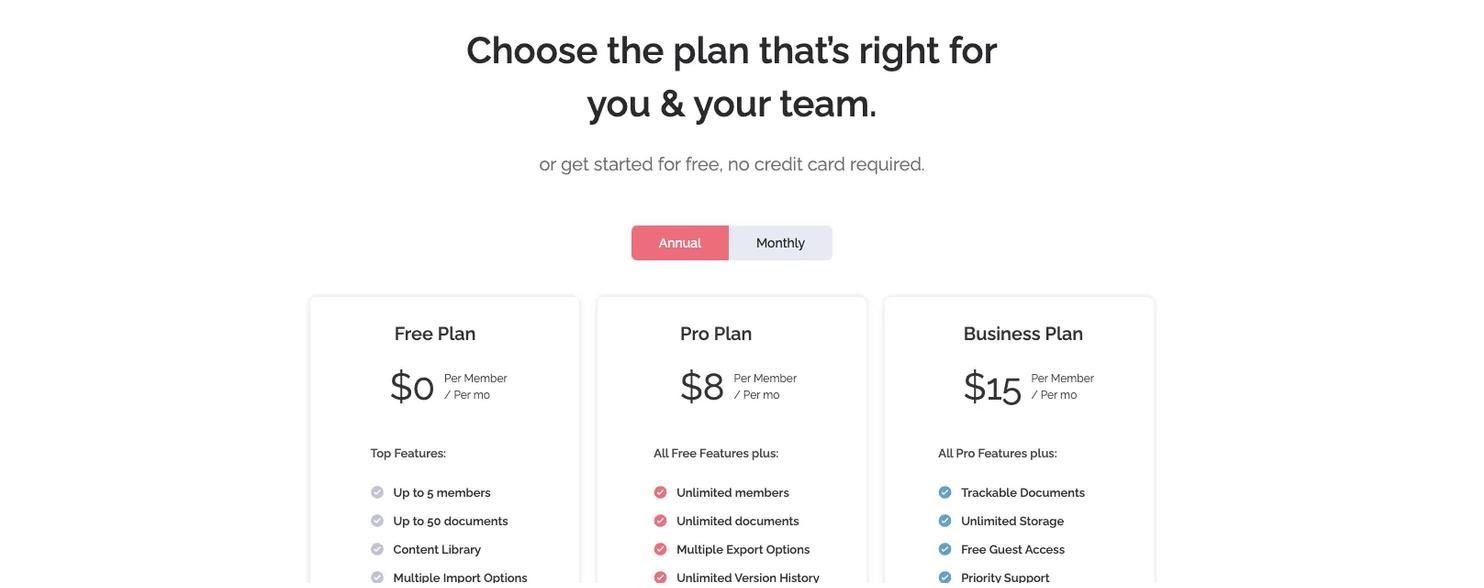 Task type: vqa. For each thing, say whether or not it's contained in the screenshot.
writing
no



Task type: locate. For each thing, give the bounding box(es) containing it.
mo down "free plan"
[[473, 389, 490, 402]]

list
[[361, 441, 528, 584], [645, 441, 820, 584], [929, 441, 1110, 584]]

red checkmark image for multiple export options
[[654, 543, 667, 557]]

0 horizontal spatial for
[[658, 153, 681, 175]]

to left 50
[[413, 514, 424, 528]]

/ for pro
[[734, 389, 741, 402]]

up up 'content'
[[393, 514, 410, 528]]

access
[[1025, 543, 1065, 557]]

per member / per mo
[[444, 372, 513, 402], [734, 372, 802, 402], [1031, 372, 1094, 402]]

content library
[[393, 543, 481, 557]]

up for up to 5 members
[[393, 486, 410, 500]]

list for pro
[[645, 441, 820, 584]]

mo up all free features plus:
[[763, 389, 780, 402]]

2 mo from the left
[[763, 389, 780, 402]]

0 vertical spatial to
[[413, 486, 424, 500]]

members up unlimited documents at the bottom of page
[[735, 486, 789, 500]]

list containing top features:
[[361, 441, 528, 584]]

2 horizontal spatial free
[[961, 543, 986, 557]]

2 per member / per mo from the left
[[734, 372, 802, 402]]

2 horizontal spatial list
[[929, 441, 1110, 584]]

unlimited up "multiple"
[[677, 514, 732, 528]]

/
[[444, 389, 451, 402], [734, 389, 741, 402], [1031, 389, 1038, 402]]

choose
[[467, 29, 598, 72]]

0 vertical spatial up
[[393, 486, 410, 500]]

1 up from the top
[[393, 486, 410, 500]]

per member / per mo down pro plan
[[734, 372, 802, 402]]

1 vertical spatial blue checkmark image
[[938, 543, 952, 557]]

1 vertical spatial up
[[393, 514, 410, 528]]

red checkmark image
[[654, 514, 667, 528], [654, 543, 667, 557]]

options
[[766, 543, 810, 557]]

unlimited for unlimited members
[[677, 486, 732, 500]]

list for business
[[929, 441, 1110, 584]]

2 plus: from the left
[[1030, 447, 1057, 460]]

documents up options
[[735, 514, 799, 528]]

0 horizontal spatial /
[[444, 389, 451, 402]]

1 plus: from the left
[[752, 447, 779, 460]]

2 horizontal spatial plan
[[1045, 323, 1083, 345]]

red checkmark image left "multiple"
[[654, 543, 667, 557]]

free for free plan
[[395, 323, 433, 345]]

card
[[808, 153, 845, 175]]

required.
[[850, 153, 925, 175]]

1 documents from the left
[[444, 514, 508, 528]]

per member / per mo down "free plan"
[[444, 372, 513, 402]]

0 horizontal spatial all
[[654, 447, 669, 460]]

0 horizontal spatial free
[[395, 323, 433, 345]]

2 unlimited from the top
[[677, 514, 732, 528]]

blue checkmark image for free guest access
[[938, 543, 952, 557]]

0 horizontal spatial documents
[[444, 514, 508, 528]]

pro inside list
[[956, 447, 975, 460]]

plus:
[[752, 447, 779, 460], [1030, 447, 1057, 460]]

2 horizontal spatial mo
[[1060, 389, 1077, 402]]

2 member from the left
[[754, 372, 797, 386]]

unlimited down all free features plus:
[[677, 486, 732, 500]]

0 horizontal spatial mo
[[473, 389, 490, 402]]

pro
[[680, 323, 709, 345], [956, 447, 975, 460]]

annual
[[659, 235, 701, 251]]

1 horizontal spatial plan
[[714, 323, 752, 345]]

free
[[395, 323, 433, 345], [672, 447, 697, 460], [961, 543, 986, 557]]

list containing all free features plus:
[[645, 441, 820, 584]]

0 horizontal spatial list
[[361, 441, 528, 584]]

to
[[413, 486, 424, 500], [413, 514, 424, 528]]

features up unlimited members
[[700, 447, 749, 460]]

free plan
[[395, 323, 476, 345]]

for right right
[[949, 29, 997, 72]]

monthly
[[756, 235, 805, 251]]

multiple
[[677, 543, 723, 557]]

up left "5"
[[393, 486, 410, 500]]

plan for free plan
[[438, 323, 476, 345]]

/ down business plan
[[1031, 389, 1038, 402]]

member
[[464, 372, 507, 386], [754, 372, 797, 386], [1051, 372, 1094, 386]]

1 horizontal spatial member
[[754, 372, 797, 386]]

1 mo from the left
[[473, 389, 490, 402]]

plan for pro plan
[[714, 323, 752, 345]]

1 horizontal spatial per member / per mo
[[734, 372, 802, 402]]

grey checkmark image for up to 50 documents
[[370, 514, 384, 528]]

plus: for business plan
[[1030, 447, 1057, 460]]

unlimited documents
[[677, 514, 799, 528]]

1 vertical spatial grey checkmark image
[[370, 543, 384, 557]]

per member / per mo down business plan
[[1031, 372, 1094, 402]]

2 grey checkmark image from the top
[[370, 571, 384, 584]]

2 up from the top
[[393, 514, 410, 528]]

you & your team.
[[587, 82, 877, 125]]

mo for pro plan
[[763, 389, 780, 402]]

1 horizontal spatial documents
[[735, 514, 799, 528]]

per member / per mo for pro plan
[[734, 372, 802, 402]]

1 to from the top
[[413, 486, 424, 500]]

member for business plan
[[1051, 372, 1094, 386]]

members
[[437, 486, 491, 500], [735, 486, 789, 500]]

1 vertical spatial to
[[413, 514, 424, 528]]

documents
[[444, 514, 508, 528], [735, 514, 799, 528]]

2 horizontal spatial member
[[1051, 372, 1094, 386]]

1 unlimited from the top
[[677, 486, 732, 500]]

3 plan from the left
[[1045, 323, 1083, 345]]

0 vertical spatial red checkmark image
[[654, 514, 667, 528]]

plus: up unlimited members
[[752, 447, 779, 460]]

1 all from the left
[[654, 447, 669, 460]]

per member / per mo for free plan
[[444, 372, 513, 402]]

0 vertical spatial grey checkmark image
[[370, 486, 384, 500]]

2 red checkmark image from the top
[[654, 543, 667, 557]]

team.
[[779, 82, 877, 125]]

0 vertical spatial red checkmark image
[[654, 486, 667, 500]]

0 horizontal spatial features
[[700, 447, 749, 460]]

1 horizontal spatial pro
[[956, 447, 975, 460]]

1 horizontal spatial /
[[734, 389, 741, 402]]

3 / from the left
[[1031, 389, 1038, 402]]

tab list
[[631, 226, 833, 261]]

2 list from the left
[[645, 441, 820, 584]]

0 vertical spatial grey checkmark image
[[370, 514, 384, 528]]

all
[[654, 447, 669, 460], [938, 447, 953, 460]]

content
[[393, 543, 439, 557]]

2 grey checkmark image from the top
[[370, 543, 384, 557]]

members up "up to 50 documents"
[[437, 486, 491, 500]]

the
[[607, 29, 664, 72]]

free for free guest access
[[961, 543, 986, 557]]

2 all from the left
[[938, 447, 953, 460]]

1 plan from the left
[[438, 323, 476, 345]]

2 / from the left
[[734, 389, 741, 402]]

red checkmark image
[[654, 486, 667, 500], [654, 571, 667, 584]]

grey checkmark image
[[370, 486, 384, 500], [370, 571, 384, 584]]

2 blue checkmark image from the top
[[938, 543, 952, 557]]

0 horizontal spatial plus:
[[752, 447, 779, 460]]

1 vertical spatial pro
[[956, 447, 975, 460]]

up
[[393, 486, 410, 500], [393, 514, 410, 528]]

trackable documents
[[961, 486, 1085, 500]]

3 mo from the left
[[1060, 389, 1077, 402]]

per
[[444, 372, 461, 386], [734, 372, 751, 386], [1031, 372, 1048, 386], [454, 389, 471, 402], [743, 389, 760, 402], [1041, 389, 1057, 402]]

1 horizontal spatial features
[[978, 447, 1027, 460]]

blue checkmark image for trackable documents
[[938, 486, 952, 500]]

2 horizontal spatial /
[[1031, 389, 1038, 402]]

up to 5 members
[[393, 486, 491, 500]]

you
[[587, 82, 651, 125]]

grey checkmark image for content library
[[370, 543, 384, 557]]

to left "5"
[[413, 486, 424, 500]]

plan
[[438, 323, 476, 345], [714, 323, 752, 345], [1045, 323, 1083, 345]]

unlimited
[[677, 486, 732, 500], [677, 514, 732, 528]]

member for free plan
[[464, 372, 507, 386]]

1 horizontal spatial all
[[938, 447, 953, 460]]

all for business plan
[[938, 447, 953, 460]]

your
[[694, 82, 770, 125]]

3 per member / per mo from the left
[[1031, 372, 1094, 402]]

3 member from the left
[[1051, 372, 1094, 386]]

1 horizontal spatial members
[[735, 486, 789, 500]]

5
[[427, 486, 434, 500]]

to for 50
[[413, 514, 424, 528]]

grey checkmark image
[[370, 514, 384, 528], [370, 543, 384, 557]]

1 member from the left
[[464, 372, 507, 386]]

1 list from the left
[[361, 441, 528, 584]]

2 features from the left
[[978, 447, 1027, 460]]

blue checkmark image
[[938, 486, 952, 500], [938, 543, 952, 557], [938, 571, 952, 584]]

1 blue checkmark image from the top
[[938, 486, 952, 500]]

business plan
[[964, 323, 1083, 345]]

1 horizontal spatial list
[[645, 441, 820, 584]]

features up trackable
[[978, 447, 1027, 460]]

mo for free plan
[[473, 389, 490, 402]]

0 vertical spatial pro
[[680, 323, 709, 345]]

1 members from the left
[[437, 486, 491, 500]]

1 horizontal spatial plus:
[[1030, 447, 1057, 460]]

1 / from the left
[[444, 389, 451, 402]]

1 vertical spatial unlimited
[[677, 514, 732, 528]]

1 grey checkmark image from the top
[[370, 514, 384, 528]]

for
[[949, 29, 997, 72], [658, 153, 681, 175]]

0 vertical spatial free
[[395, 323, 433, 345]]

2 to from the top
[[413, 514, 424, 528]]

for left free,
[[658, 153, 681, 175]]

0 horizontal spatial plan
[[438, 323, 476, 345]]

2 vertical spatial free
[[961, 543, 986, 557]]

3 list from the left
[[929, 441, 1110, 584]]

1 horizontal spatial mo
[[763, 389, 780, 402]]

0 horizontal spatial per member / per mo
[[444, 372, 513, 402]]

list containing all pro features plus:
[[929, 441, 1110, 584]]

/ down "free plan"
[[444, 389, 451, 402]]

&
[[660, 82, 685, 125]]

plus: up documents
[[1030, 447, 1057, 460]]

1 vertical spatial red checkmark image
[[654, 543, 667, 557]]

documents up library
[[444, 514, 508, 528]]

1 vertical spatial free
[[672, 447, 697, 460]]

multiple export options
[[677, 543, 810, 557]]

2 vertical spatial blue checkmark image
[[938, 571, 952, 584]]

0 horizontal spatial members
[[437, 486, 491, 500]]

mo down business plan
[[1060, 389, 1077, 402]]

tab list containing annual
[[631, 226, 833, 261]]

/ up all free features plus:
[[734, 389, 741, 402]]

0 vertical spatial blue checkmark image
[[938, 486, 952, 500]]

monthly link
[[729, 226, 833, 261]]

red checkmark image left unlimited documents at the bottom of page
[[654, 514, 667, 528]]

0 vertical spatial for
[[949, 29, 997, 72]]

1 features from the left
[[700, 447, 749, 460]]

2 plan from the left
[[714, 323, 752, 345]]

get
[[561, 153, 589, 175]]

1 horizontal spatial free
[[672, 447, 697, 460]]

features
[[700, 447, 749, 460], [978, 447, 1027, 460]]

1 per member / per mo from the left
[[444, 372, 513, 402]]

1 vertical spatial grey checkmark image
[[370, 571, 384, 584]]

mo
[[473, 389, 490, 402], [763, 389, 780, 402], [1060, 389, 1077, 402]]

2 members from the left
[[735, 486, 789, 500]]

1 vertical spatial for
[[658, 153, 681, 175]]

2 horizontal spatial per member / per mo
[[1031, 372, 1094, 402]]

blue checkmark image
[[938, 514, 952, 528]]

1 red checkmark image from the top
[[654, 514, 667, 528]]

grey checkmark image left 'content'
[[370, 543, 384, 557]]

1 vertical spatial red checkmark image
[[654, 571, 667, 584]]

features:
[[394, 447, 446, 460]]

0 horizontal spatial member
[[464, 372, 507, 386]]

1 grey checkmark image from the top
[[370, 486, 384, 500]]

grey checkmark image left 50
[[370, 514, 384, 528]]

0 vertical spatial unlimited
[[677, 486, 732, 500]]



Task type: describe. For each thing, give the bounding box(es) containing it.
50
[[427, 514, 441, 528]]

list for free
[[361, 441, 528, 584]]

that's
[[759, 29, 850, 72]]

plan for business plan
[[1045, 323, 1083, 345]]

all for pro plan
[[654, 447, 669, 460]]

0 horizontal spatial pro
[[680, 323, 709, 345]]

plan
[[673, 29, 750, 72]]

top
[[370, 447, 391, 460]]

up to 50 documents
[[393, 514, 508, 528]]

plus: for pro plan
[[752, 447, 779, 460]]

up for up to 50 documents
[[393, 514, 410, 528]]

1 red checkmark image from the top
[[654, 486, 667, 500]]

1 horizontal spatial for
[[949, 29, 997, 72]]

or get started for free, no credit card required.
[[539, 153, 925, 175]]

3 blue checkmark image from the top
[[938, 571, 952, 584]]

export
[[726, 543, 763, 557]]

all free features plus:
[[654, 447, 779, 460]]

member for pro plan
[[754, 372, 797, 386]]

2 documents from the left
[[735, 514, 799, 528]]

mo for business plan
[[1060, 389, 1077, 402]]

unlimited storage
[[961, 514, 1064, 528]]

credit
[[754, 153, 803, 175]]

right
[[859, 29, 940, 72]]

top features:
[[370, 447, 446, 460]]

unlimited members
[[677, 486, 789, 500]]

free guest access
[[961, 543, 1065, 557]]

2 red checkmark image from the top
[[654, 571, 667, 584]]

guest
[[989, 543, 1022, 557]]

no
[[728, 153, 750, 175]]

choose the plan that's right for
[[467, 29, 997, 72]]

library
[[442, 543, 481, 557]]

pro plan
[[680, 323, 752, 345]]

business
[[964, 323, 1040, 345]]

/ for business
[[1031, 389, 1038, 402]]

per member / per mo for business plan
[[1031, 372, 1094, 402]]

all pro features plus:
[[938, 447, 1057, 460]]

free,
[[685, 153, 723, 175]]

or
[[539, 153, 556, 175]]

documents
[[1020, 486, 1085, 500]]

features for pro
[[700, 447, 749, 460]]

unlimited for unlimited documents
[[677, 514, 732, 528]]

to for 5
[[413, 486, 424, 500]]

features for business
[[978, 447, 1027, 460]]

/ for free
[[444, 389, 451, 402]]

annual link
[[631, 226, 729, 261]]

red checkmark image for unlimited documents
[[654, 514, 667, 528]]

started
[[594, 153, 653, 175]]

trackable
[[961, 486, 1017, 500]]



